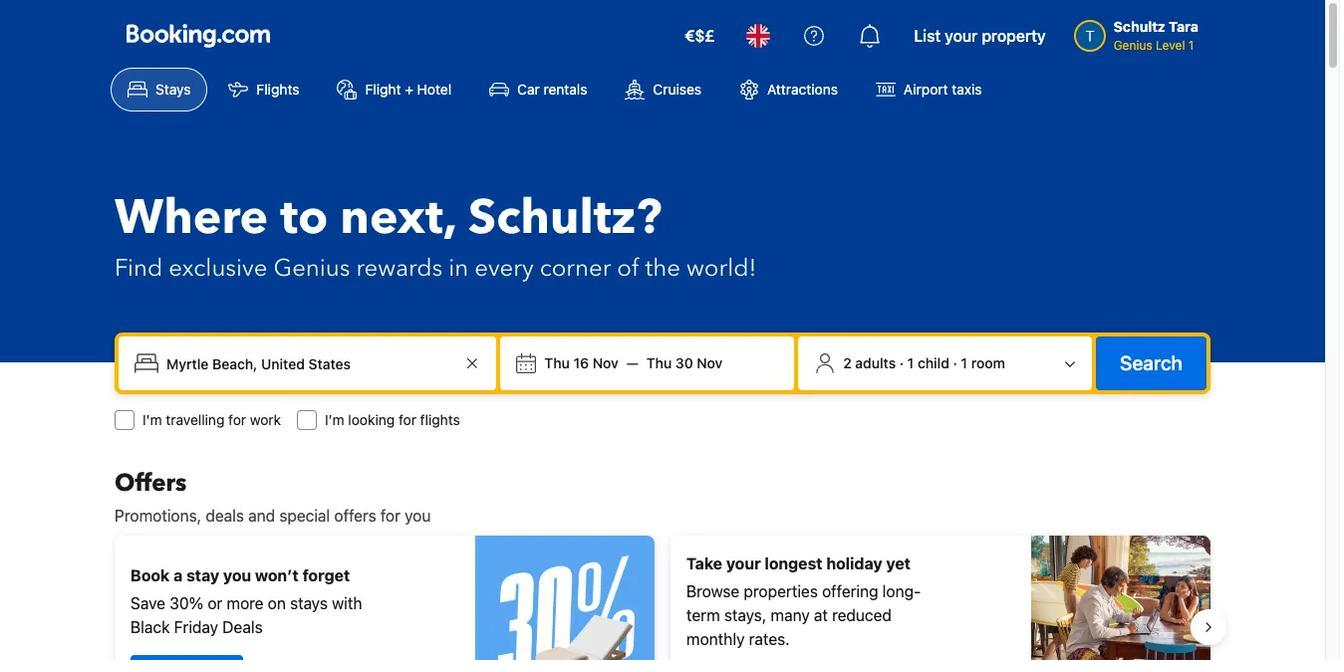 Task type: locate. For each thing, give the bounding box(es) containing it.
1 horizontal spatial your
[[945, 27, 978, 45]]

browse
[[686, 583, 740, 601]]

find
[[115, 252, 163, 285]]

book a stay you won't forget save 30% or more on stays with black friday deals
[[131, 567, 362, 637]]

for for flights
[[399, 411, 416, 428]]

rentals
[[543, 81, 587, 98]]

you inside "book a stay you won't forget save 30% or more on stays with black friday deals"
[[223, 567, 251, 585]]

for inside offers promotions, deals and special offers for you
[[380, 507, 400, 525]]

many
[[771, 607, 810, 625]]

won't
[[255, 567, 299, 585]]

1 inside schultz tara genius level 1
[[1188, 38, 1194, 53]]

on
[[268, 595, 286, 613]]

flight
[[365, 81, 401, 98]]

deals
[[222, 619, 263, 637]]

longest
[[765, 555, 822, 573]]

1 nov from the left
[[592, 355, 618, 372]]

your right take
[[726, 555, 761, 573]]

stays
[[290, 595, 328, 613]]

taxis
[[952, 81, 982, 98]]

0 vertical spatial genius
[[1113, 38, 1152, 53]]

properties
[[744, 583, 818, 601]]

genius down 'to'
[[273, 252, 350, 285]]

€$£
[[685, 27, 715, 45]]

attractions link
[[722, 68, 855, 112]]

1 left the room
[[961, 355, 967, 372]]

1 down "tara"
[[1188, 38, 1194, 53]]

· right adults
[[899, 355, 904, 372]]

you up more
[[223, 567, 251, 585]]

special
[[279, 507, 330, 525]]

1 vertical spatial you
[[223, 567, 251, 585]]

where to next, schultz? find exclusive genius rewards in every corner of the world!
[[115, 185, 757, 285]]

rewards
[[356, 252, 443, 285]]

2 nov from the left
[[697, 355, 723, 372]]

flights
[[256, 81, 299, 98]]

your right list
[[945, 27, 978, 45]]

nov
[[592, 355, 618, 372], [697, 355, 723, 372]]

airport taxis link
[[859, 68, 999, 112]]

child
[[918, 355, 949, 372]]

of
[[617, 252, 639, 285]]

region
[[99, 528, 1226, 661]]

your for property
[[945, 27, 978, 45]]

in
[[449, 252, 468, 285]]

genius inside schultz tara genius level 1
[[1113, 38, 1152, 53]]

search for black friday deals on stays image
[[475, 536, 655, 661]]

with
[[332, 595, 362, 613]]

30
[[675, 355, 693, 372]]

exclusive
[[169, 252, 267, 285]]

thu left 16
[[544, 355, 570, 372]]

i'm
[[325, 411, 344, 428]]

0 horizontal spatial nov
[[592, 355, 618, 372]]

1 horizontal spatial nov
[[697, 355, 723, 372]]

0 horizontal spatial your
[[726, 555, 761, 573]]

€$£ button
[[673, 12, 727, 60]]

1 vertical spatial genius
[[273, 252, 350, 285]]

your inside the take your longest holiday yet browse properties offering long- term stays, many at reduced monthly rates.
[[726, 555, 761, 573]]

0 horizontal spatial ·
[[899, 355, 904, 372]]

long-
[[882, 583, 921, 601]]

thu left 30
[[646, 355, 672, 372]]

1 horizontal spatial you
[[405, 507, 431, 525]]

stays
[[155, 81, 191, 98]]

genius down schultz
[[1113, 38, 1152, 53]]

black
[[131, 619, 170, 637]]

term
[[686, 607, 720, 625]]

promotions,
[[115, 507, 201, 525]]

every
[[474, 252, 534, 285]]

yet
[[886, 555, 911, 573]]

1 vertical spatial your
[[726, 555, 761, 573]]

cruises link
[[608, 68, 718, 112]]

for left flights
[[399, 411, 416, 428]]

2 thu from the left
[[646, 355, 672, 372]]

flight + hotel
[[365, 81, 451, 98]]

0 vertical spatial you
[[405, 507, 431, 525]]

1 horizontal spatial 1
[[961, 355, 967, 372]]

nov right 30
[[697, 355, 723, 372]]

rates.
[[749, 631, 790, 649]]

i'm travelling for work
[[142, 411, 281, 428]]

schultz tara genius level 1
[[1113, 18, 1199, 53]]

schultz?
[[468, 185, 662, 251]]

0 horizontal spatial you
[[223, 567, 251, 585]]

thu 16 nov — thu 30 nov
[[544, 355, 723, 372]]

Where are you going? field
[[158, 346, 461, 382]]

0 horizontal spatial thu
[[544, 355, 570, 372]]

1 left child at bottom right
[[907, 355, 914, 372]]

where
[[115, 185, 268, 251]]

16
[[573, 355, 589, 372]]

take your longest holiday yet image
[[1031, 536, 1210, 661]]

level
[[1156, 38, 1185, 53]]

thu
[[544, 355, 570, 372], [646, 355, 672, 372]]

30%
[[170, 595, 203, 613]]

you right offers
[[405, 507, 431, 525]]

·
[[899, 355, 904, 372], [953, 355, 957, 372]]

2 horizontal spatial 1
[[1188, 38, 1194, 53]]

for left work
[[228, 411, 246, 428]]

0 horizontal spatial genius
[[273, 252, 350, 285]]

a
[[173, 567, 183, 585]]

search button
[[1096, 337, 1207, 391]]

you
[[405, 507, 431, 525], [223, 567, 251, 585]]

· right child at bottom right
[[953, 355, 957, 372]]

list
[[914, 27, 941, 45]]

room
[[971, 355, 1005, 372]]

genius
[[1113, 38, 1152, 53], [273, 252, 350, 285]]

attractions
[[767, 81, 838, 98]]

your
[[945, 27, 978, 45], [726, 555, 761, 573]]

or
[[208, 595, 222, 613]]

1 horizontal spatial thu
[[646, 355, 672, 372]]

stays,
[[724, 607, 766, 625]]

nov right 16
[[592, 355, 618, 372]]

1 horizontal spatial genius
[[1113, 38, 1152, 53]]

1 · from the left
[[899, 355, 904, 372]]

stays link
[[111, 68, 208, 112]]

for right offers
[[380, 507, 400, 525]]

1 horizontal spatial ·
[[953, 355, 957, 372]]

0 vertical spatial your
[[945, 27, 978, 45]]

friday
[[174, 619, 218, 637]]



Task type: vqa. For each thing, say whether or not it's contained in the screenshot.
adults
yes



Task type: describe. For each thing, give the bounding box(es) containing it.
cruises
[[653, 81, 701, 98]]

to
[[280, 185, 328, 251]]

thu 16 nov button
[[536, 346, 626, 382]]

adults
[[855, 355, 896, 372]]

tara
[[1169, 18, 1199, 35]]

monthly
[[686, 631, 745, 649]]

i'm
[[142, 411, 162, 428]]

corner
[[540, 252, 611, 285]]

flight + hotel link
[[320, 68, 468, 112]]

work
[[250, 411, 281, 428]]

flights link
[[212, 68, 316, 112]]

book
[[131, 567, 170, 585]]

2 adults · 1 child · 1 room
[[843, 355, 1005, 372]]

reduced
[[832, 607, 892, 625]]

offering
[[822, 583, 878, 601]]

your account menu schultz tara genius level 1 element
[[1074, 9, 1207, 55]]

2 · from the left
[[953, 355, 957, 372]]

travelling
[[166, 411, 225, 428]]

car rentals link
[[472, 68, 604, 112]]

the
[[645, 252, 680, 285]]

next,
[[340, 185, 456, 251]]

car
[[517, 81, 540, 98]]

offers
[[115, 467, 187, 500]]

0 horizontal spatial 1
[[907, 355, 914, 372]]

hotel
[[417, 81, 451, 98]]

thu 30 nov button
[[638, 346, 731, 382]]

forget
[[302, 567, 350, 585]]

world!
[[686, 252, 757, 285]]

car rentals
[[517, 81, 587, 98]]

and
[[248, 507, 275, 525]]

booking.com image
[[127, 24, 270, 48]]

you inside offers promotions, deals and special offers for you
[[405, 507, 431, 525]]

deals
[[206, 507, 244, 525]]

your for longest
[[726, 555, 761, 573]]

i'm looking for flights
[[325, 411, 460, 428]]

property
[[982, 27, 1046, 45]]

genius inside the "where to next, schultz? find exclusive genius rewards in every corner of the world!"
[[273, 252, 350, 285]]

save
[[131, 595, 165, 613]]

region containing take your longest holiday yet
[[99, 528, 1226, 661]]

stay
[[186, 567, 219, 585]]

—
[[626, 355, 638, 372]]

search
[[1120, 352, 1183, 375]]

airport
[[904, 81, 948, 98]]

for for work
[[228, 411, 246, 428]]

take
[[686, 555, 722, 573]]

looking
[[348, 411, 395, 428]]

take your longest holiday yet browse properties offering long- term stays, many at reduced monthly rates.
[[686, 555, 921, 649]]

1 thu from the left
[[544, 355, 570, 372]]

at
[[814, 607, 828, 625]]

airport taxis
[[904, 81, 982, 98]]

list your property
[[914, 27, 1046, 45]]

2 adults · 1 child · 1 room button
[[806, 345, 1084, 383]]

list your property link
[[902, 12, 1058, 60]]

+
[[405, 81, 413, 98]]

holiday
[[826, 555, 882, 573]]

schultz
[[1113, 18, 1165, 35]]

offers promotions, deals and special offers for you
[[115, 467, 431, 525]]

offers
[[334, 507, 376, 525]]

more
[[227, 595, 264, 613]]

flights
[[420, 411, 460, 428]]

2
[[843, 355, 852, 372]]



